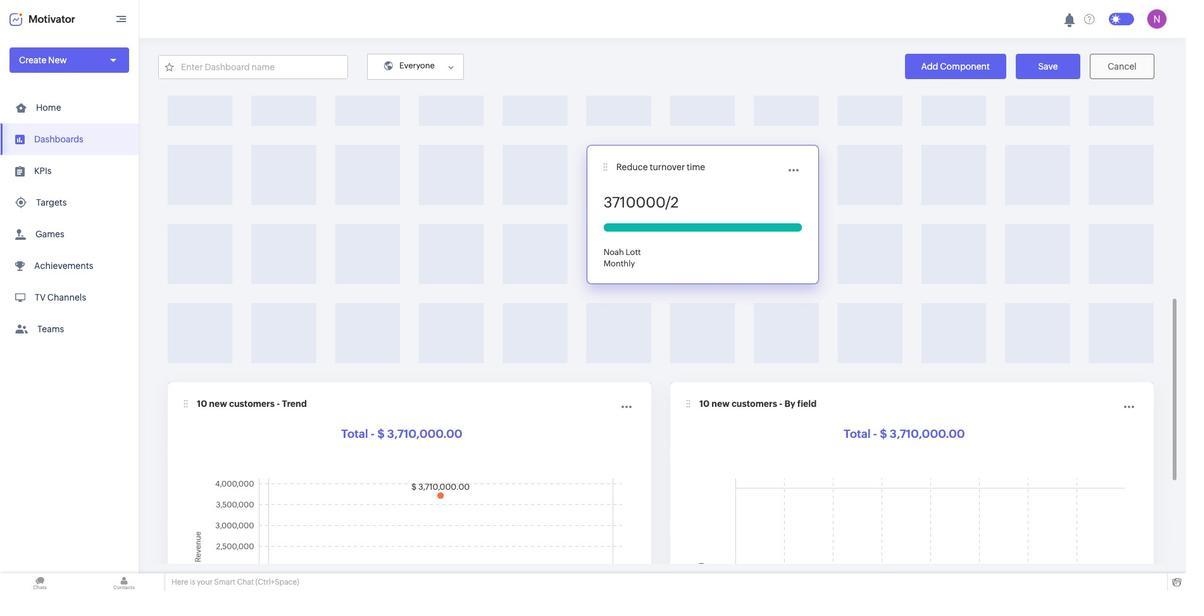 Task type: vqa. For each thing, say whether or not it's contained in the screenshot.
$ for 10 new customers - Trend
yes



Task type: locate. For each thing, give the bounding box(es) containing it.
motivator
[[28, 13, 75, 25]]

customers left trend
[[229, 399, 275, 409]]

2 10 from the left
[[699, 399, 710, 409]]

0 horizontal spatial new
[[209, 399, 227, 409]]

kpis
[[34, 166, 52, 176]]

1 horizontal spatial $
[[880, 427, 887, 441]]

1 horizontal spatial 10
[[699, 399, 710, 409]]

3,710,000.00
[[387, 427, 462, 441], [890, 427, 965, 441]]

customers left the by
[[732, 399, 777, 409]]

1 horizontal spatial total - $ 3,710,000.00
[[844, 427, 965, 441]]

1 total - $ 3,710,000.00 from the left
[[341, 427, 462, 441]]

0 horizontal spatial $
[[377, 427, 385, 441]]

by
[[784, 399, 795, 409]]

Everyone field
[[367, 54, 464, 80]]

noah lott monthly
[[604, 247, 641, 268]]

10 new customers - trend
[[197, 399, 307, 409]]

1 3,710,000.00 from the left
[[387, 427, 462, 441]]

targets
[[36, 197, 67, 208]]

list
[[0, 92, 139, 345]]

user image
[[1147, 9, 1167, 29]]

0 horizontal spatial total - $ 3,710,000.00
[[341, 427, 462, 441]]

new for 10 new customers - by field
[[712, 399, 730, 409]]

2 customers from the left
[[732, 399, 777, 409]]

-
[[277, 399, 280, 409], [779, 399, 783, 409], [371, 427, 375, 441], [873, 427, 877, 441]]

your
[[197, 578, 213, 587]]

0 horizontal spatial total
[[341, 427, 368, 441]]

total - $ 3,710,000.00 for 10 new customers - by field
[[844, 427, 965, 441]]

2 $ from the left
[[880, 427, 887, 441]]

channels
[[47, 292, 86, 303]]

total - $ 3,710,000.00
[[341, 427, 462, 441], [844, 427, 965, 441]]

1 customers from the left
[[229, 399, 275, 409]]

1 new from the left
[[209, 399, 227, 409]]

time
[[687, 162, 705, 172]]

new
[[48, 55, 67, 65]]

$
[[377, 427, 385, 441], [880, 427, 887, 441]]

1 total from the left
[[341, 427, 368, 441]]

customers for by
[[732, 399, 777, 409]]

total
[[341, 427, 368, 441], [844, 427, 871, 441]]

reduce
[[616, 162, 648, 172]]

1 10 from the left
[[197, 399, 207, 409]]

Enter Dashboard name text field
[[159, 55, 347, 78]]

chat
[[237, 578, 254, 587]]

list containing home
[[0, 92, 139, 345]]

tv
[[35, 292, 46, 303]]

help image
[[1084, 14, 1095, 24]]

2 3,710,000.00 from the left
[[890, 427, 965, 441]]

0 horizontal spatial 10
[[197, 399, 207, 409]]

1 horizontal spatial customers
[[732, 399, 777, 409]]

1 $ from the left
[[377, 427, 385, 441]]

trend
[[282, 399, 307, 409]]

2 total - $ 3,710,000.00 from the left
[[844, 427, 965, 441]]

here is your smart chat (ctrl+space)
[[172, 578, 299, 587]]

0 horizontal spatial 3,710,000.00
[[387, 427, 462, 441]]

2 total from the left
[[844, 427, 871, 441]]

10 for 10 new customers - by field
[[699, 399, 710, 409]]

2 new from the left
[[712, 399, 730, 409]]

0 horizontal spatial customers
[[229, 399, 275, 409]]

monthly
[[604, 259, 635, 268]]

1 horizontal spatial 3,710,000.00
[[890, 427, 965, 441]]

customers for trend
[[229, 399, 275, 409]]

add component
[[921, 61, 990, 72]]

field
[[797, 399, 817, 409]]

add
[[921, 61, 938, 72]]

customers
[[229, 399, 275, 409], [732, 399, 777, 409]]

turnover
[[650, 162, 685, 172]]

1 horizontal spatial total
[[844, 427, 871, 441]]

1 horizontal spatial new
[[712, 399, 730, 409]]

$ for 10 new customers - trend
[[377, 427, 385, 441]]

teams
[[37, 324, 64, 334]]

new
[[209, 399, 227, 409], [712, 399, 730, 409]]

3,710,000.00 for 10 new customers - by field
[[890, 427, 965, 441]]

10
[[197, 399, 207, 409], [699, 399, 710, 409]]

achievements
[[34, 261, 93, 271]]



Task type: describe. For each thing, give the bounding box(es) containing it.
dashboards
[[34, 134, 83, 144]]

contacts image
[[84, 573, 164, 591]]

reduce turnover time
[[616, 162, 705, 172]]

chats image
[[0, 573, 80, 591]]

total for 10 new customers - by field
[[844, 427, 871, 441]]

here
[[172, 578, 188, 587]]

tv channels
[[35, 292, 86, 303]]

total - $ 3,710,000.00 for 10 new customers - trend
[[341, 427, 462, 441]]

10 new customers - by field
[[699, 399, 817, 409]]

component
[[940, 61, 990, 72]]

everyone
[[399, 61, 435, 70]]

cancel button
[[1090, 54, 1154, 79]]

create
[[19, 55, 46, 65]]

3710000
[[604, 194, 666, 211]]

new for 10 new customers - trend
[[209, 399, 227, 409]]

create new
[[19, 55, 67, 65]]

total for 10 new customers - trend
[[341, 427, 368, 441]]

lott
[[626, 247, 641, 257]]

2
[[671, 194, 679, 211]]

3710000 / 2
[[604, 194, 679, 211]]

noah
[[604, 247, 624, 257]]

smart
[[214, 578, 235, 587]]

games
[[35, 229, 64, 239]]

/
[[666, 194, 671, 211]]

$ for 10 new customers - by field
[[880, 427, 887, 441]]

(ctrl+space)
[[255, 578, 299, 587]]

10 for 10 new customers - trend
[[197, 399, 207, 409]]

save
[[1038, 61, 1058, 72]]

is
[[190, 578, 195, 587]]

add component button
[[905, 54, 1006, 79]]

3,710,000.00 for 10 new customers - trend
[[387, 427, 462, 441]]

save button
[[1016, 54, 1080, 79]]

cancel
[[1108, 61, 1137, 72]]

home
[[36, 103, 61, 113]]



